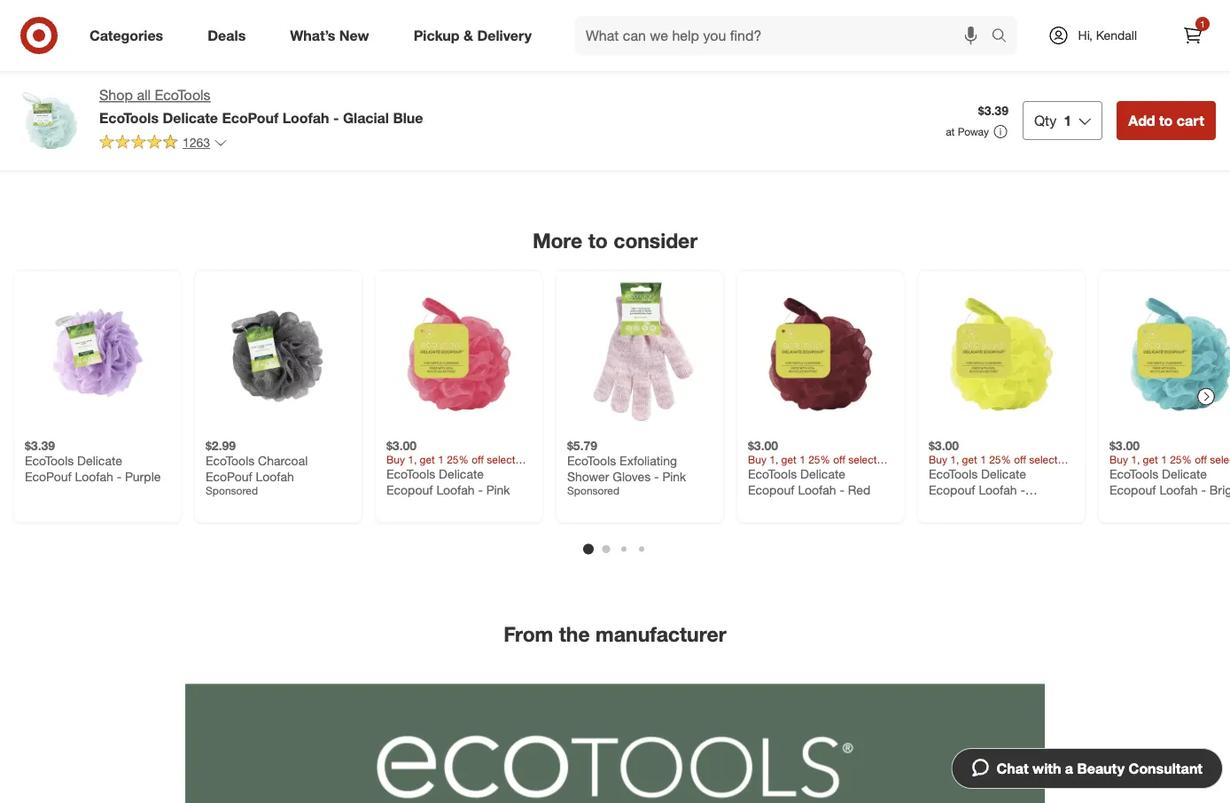 Task type: vqa. For each thing, say whether or not it's contained in the screenshot.
single- inside Tide Pods MFR single-use coupon
no



Task type: describe. For each thing, give the bounding box(es) containing it.
pickup & delivery link
[[399, 16, 554, 55]]

ecopouf for ecotools delicate ecopouf loofah - bri
[[1110, 482, 1157, 498]]

1263
[[183, 135, 210, 150]]

qty 1
[[1035, 112, 1072, 129]]

ecotools delicate ecopouf loofah - pink
[[387, 466, 510, 498]]

off
[[766, 34, 778, 48]]

set inside reg $59.99 sale lego classic lots of bricks creative building toys set 11030
[[390, 65, 409, 80]]

building
[[449, 49, 494, 65]]

ecotools delicate ecopouf loofah - bri
[[1110, 466, 1231, 513]]

$3.00 for ecotools delicate ecopouf loofah - chartreuse
[[929, 438, 960, 453]]

blue
[[393, 109, 423, 126]]

pickup & delivery
[[414, 27, 532, 44]]

purple
[[125, 469, 161, 484]]

add to cart
[[1129, 112, 1205, 129]]

consider
[[614, 228, 698, 253]]

deals link
[[193, 16, 268, 55]]

exfoliating
[[620, 453, 678, 469]]

shop all ecotools ecotools delicate ecopouf loofah - glacial blue
[[99, 86, 423, 126]]

cart
[[1177, 112, 1205, 129]]

more
[[533, 228, 583, 253]]

1 link
[[1174, 16, 1213, 55]]

$2.99
[[206, 438, 236, 453]]

tree
[[655, 34, 678, 49]]

from the manufacturer
[[504, 622, 727, 647]]

$6.59
[[742, 20, 768, 34]]

categories
[[90, 27, 163, 44]]

ecopouf for ecotools delicate ecopouf loofah - red
[[748, 482, 795, 498]]

or
[[820, 34, 829, 48]]

kids'
[[832, 34, 854, 48]]

$3.39 for $3.39
[[979, 103, 1009, 119]]

1 inside 'link'
[[1201, 18, 1206, 29]]

loofah inside the $3.39 ecotools delicate ecopouf loofah - purple
[[75, 469, 113, 484]]

ecopouf for $2.99 ecotools charcoal ecopouf loofah sponsored
[[206, 469, 252, 484]]

from
[[504, 622, 554, 647]]

1263 link
[[99, 134, 228, 154]]

25% off one toy or kids' book
[[724, 34, 854, 61]]

deals
[[208, 27, 246, 44]]

set inside the lego icons bonsai tree home décor set 10281
[[617, 49, 635, 65]]

sale
[[415, 20, 436, 34]]

$4.99
[[724, 5, 754, 20]]

loofah inside "ecotools delicate ecopouf loofah - bri"
[[1160, 482, 1199, 498]]

pink inside $5.79 ecotools exfoliating shower gloves - pink sponsored
[[663, 469, 687, 484]]

toy
[[802, 34, 817, 48]]

search
[[984, 28, 1027, 46]]

- inside "ecotools delicate ecopouf loofah - bri"
[[1202, 482, 1207, 498]]

- inside shop all ecotools ecotools delicate ecopouf loofah - glacial blue
[[333, 109, 339, 126]]

loofah inside "ecotools delicate ecopouf loofah - chartreuse"
[[979, 482, 1018, 498]]

$3.00 for ecotools delicate ecopouf loofah - red
[[748, 438, 779, 453]]

with
[[1033, 760, 1062, 777]]

chat with a beauty consultant
[[997, 760, 1203, 777]]

delicate inside the $3.39 ecotools delicate ecopouf loofah - purple
[[77, 453, 122, 469]]

&
[[464, 27, 474, 44]]

loofah inside shop all ecotools ecotools delicate ecopouf loofah - glacial blue
[[283, 109, 329, 126]]

- inside "ecotools delicate ecopouf loofah - chartreuse"
[[1021, 482, 1026, 498]]

red
[[848, 482, 871, 498]]

loofah inside $2.99 ecotools charcoal ecopouf loofah sponsored
[[256, 469, 294, 484]]

what's new link
[[275, 16, 392, 55]]

chat
[[997, 760, 1029, 777]]

lego icons bonsai tree home décor set 10281
[[543, 34, 678, 65]]

ecotools delicate ecopouf loofah - red image
[[748, 282, 894, 427]]

ecotools inside "ecotools delicate ecopouf loofah - bri"
[[1110, 466, 1159, 482]]

the
[[559, 622, 590, 647]]

ecopouf for $3.39 ecotools delicate ecopouf loofah - purple
[[25, 469, 72, 484]]

$3.39 ecotools delicate ecopouf loofah - purple
[[25, 438, 161, 484]]

one
[[781, 34, 799, 48]]

icons
[[580, 34, 610, 49]]

ecotools inside $2.99 ecotools charcoal ecopouf loofah sponsored
[[206, 453, 255, 469]]

of
[[470, 34, 480, 49]]

classic
[[399, 34, 439, 49]]

lego inside the lego icons bonsai tree home décor set 10281
[[543, 34, 576, 49]]

add to cart button
[[1118, 101, 1217, 140]]

categories link
[[74, 16, 186, 55]]

bricks
[[362, 49, 397, 65]]

pickup
[[414, 27, 460, 44]]

ecotools inside $5.79 ecotools exfoliating shower gloves - pink sponsored
[[568, 453, 617, 469]]

décor
[[580, 49, 613, 65]]

sponsored inside $2.99 ecotools charcoal ecopouf loofah sponsored
[[206, 484, 258, 498]]

ecopouf for ecotools delicate ecopouf loofah - pink
[[387, 482, 433, 498]]

poway
[[958, 125, 990, 138]]

ecopouf for ecotools delicate ecopouf loofah - chartreuse
[[929, 482, 976, 498]]

$3.00 for ecotools delicate ecopouf loofah - pink
[[387, 438, 417, 453]]

kendall
[[1097, 27, 1138, 43]]

$3.39 for $3.39 ecotools delicate ecopouf loofah - purple
[[25, 438, 55, 453]]

loofah inside ecotools delicate ecopouf loofah - pink
[[437, 482, 475, 498]]

chat with a beauty consultant button
[[952, 748, 1224, 789]]

shop
[[99, 86, 133, 104]]

what's
[[290, 27, 336, 44]]

ecotools delicate ecopouf loofah - bright blue image
[[1110, 282, 1231, 427]]



Task type: locate. For each thing, give the bounding box(es) containing it.
to inside "button"
[[1160, 112, 1174, 129]]

2 reg from the left
[[724, 20, 739, 34]]

sponsored inside $5.79 ecotools exfoliating shower gloves - pink sponsored
[[568, 484, 620, 498]]

$3.00 for ecotools delicate ecopouf loofah - bri
[[1110, 438, 1141, 453]]

2 sponsored from the left
[[568, 484, 620, 498]]

lego inside reg $59.99 sale lego classic lots of bricks creative building toys set 11030
[[362, 34, 395, 49]]

0 vertical spatial $3.39
[[979, 103, 1009, 119]]

$59.99
[[380, 20, 412, 34]]

1 ecopouf from the left
[[387, 482, 433, 498]]

0 vertical spatial 1
[[1201, 18, 1206, 29]]

reg
[[362, 20, 377, 34], [724, 20, 739, 34]]

$5.79
[[568, 438, 598, 453]]

1 vertical spatial 1
[[1064, 112, 1072, 129]]

$3.39 inside the $3.39 ecotools delicate ecopouf loofah - purple
[[25, 438, 55, 453]]

10281
[[639, 49, 673, 65]]

reg inside reg $59.99 sale lego classic lots of bricks creative building toys set 11030
[[362, 20, 377, 34]]

gloves
[[613, 469, 651, 484]]

ecotools delicate ecopouf loofah - chartreuse
[[929, 466, 1027, 513]]

1 horizontal spatial lego
[[543, 34, 576, 49]]

0 horizontal spatial 1
[[1064, 112, 1072, 129]]

more to consider
[[533, 228, 698, 253]]

delicate for ecotools delicate ecopouf loofah - chartreuse
[[982, 466, 1027, 482]]

delicate for ecotools delicate ecopouf loofah - red
[[801, 466, 846, 482]]

- inside ecotools delicate ecopouf loofah - pink
[[478, 482, 483, 498]]

bonsai
[[613, 34, 651, 49]]

pink
[[663, 469, 687, 484], [487, 482, 510, 498]]

delicate inside ecotools delicate ecopouf loofah - pink
[[439, 466, 484, 482]]

$3.00 up "ecotools delicate ecopouf loofah - chartreuse"
[[929, 438, 960, 453]]

delicate inside "ecotools delicate ecopouf loofah - chartreuse"
[[982, 466, 1027, 482]]

ecotools inside ecotools delicate ecopouf loofah - pink
[[387, 466, 436, 482]]

ecopouf inside "ecotools delicate ecopouf loofah - bri"
[[1110, 482, 1157, 498]]

delicate for ecotools delicate ecopouf loofah - pink
[[439, 466, 484, 482]]

ecotools inside the $3.39 ecotools delicate ecopouf loofah - purple
[[25, 453, 74, 469]]

toys
[[362, 65, 387, 80]]

- inside the $3.39 ecotools delicate ecopouf loofah - purple
[[117, 469, 122, 484]]

$3.00 up ecotools delicate ecopouf loofah - pink on the left bottom of page
[[387, 438, 417, 453]]

to
[[1160, 112, 1174, 129], [589, 228, 608, 253]]

25%
[[741, 34, 763, 48]]

search button
[[984, 16, 1027, 59]]

delicate inside the ecotools delicate ecopouf loofah - red
[[801, 466, 846, 482]]

1 horizontal spatial sponsored
[[568, 484, 620, 498]]

4 ecopouf from the left
[[1110, 482, 1157, 498]]

1 vertical spatial $3.39
[[25, 438, 55, 453]]

ecotools exfoliating shower gloves - pink image
[[568, 282, 713, 427]]

lots
[[442, 34, 466, 49]]

shower
[[568, 469, 610, 484]]

1 sponsored from the left
[[206, 484, 258, 498]]

ecopouf inside $2.99 ecotools charcoal ecopouf loofah sponsored
[[206, 469, 252, 484]]

add
[[1129, 112, 1156, 129]]

$3.00
[[387, 438, 417, 453], [748, 438, 779, 453], [929, 438, 960, 453], [1110, 438, 1141, 453]]

book
[[724, 48, 748, 61]]

What can we help you find? suggestions appear below search field
[[576, 16, 996, 55]]

1 horizontal spatial $3.39
[[979, 103, 1009, 119]]

ecotools delicate ecopouf loofah - pink image
[[387, 282, 532, 427]]

delicate
[[163, 109, 218, 126], [77, 453, 122, 469], [439, 466, 484, 482], [801, 466, 846, 482], [982, 466, 1027, 482], [1163, 466, 1208, 482]]

$39.99
[[543, 5, 580, 20]]

lego
[[362, 34, 395, 49], [543, 34, 576, 49]]

1 reg from the left
[[362, 20, 377, 34]]

to for cart
[[1160, 112, 1174, 129]]

delicate for ecotools delicate ecopouf loofah - bri
[[1163, 466, 1208, 482]]

0 horizontal spatial set
[[390, 65, 409, 80]]

ecotools delicate ecopouf loofah - chartreuse image
[[929, 282, 1075, 427]]

to right more
[[589, 228, 608, 253]]

ecotools delicate ecopouf loofah - purple image
[[25, 282, 170, 427]]

delicate inside shop all ecotools ecotools delicate ecopouf loofah - glacial blue
[[163, 109, 218, 126]]

creative
[[400, 49, 446, 65]]

1 vertical spatial to
[[589, 228, 608, 253]]

lego down $39.99
[[543, 34, 576, 49]]

0 horizontal spatial to
[[589, 228, 608, 253]]

2 lego from the left
[[543, 34, 576, 49]]

1 horizontal spatial to
[[1160, 112, 1174, 129]]

$5.79 ecotools exfoliating shower gloves - pink sponsored
[[568, 438, 687, 498]]

ecotools delicate ecopouf loofah - red
[[748, 466, 871, 498]]

ecopouf inside shop all ecotools ecotools delicate ecopouf loofah - glacial blue
[[222, 109, 279, 126]]

qty
[[1035, 112, 1057, 129]]

ecopouf inside ecotools delicate ecopouf loofah - pink
[[387, 482, 433, 498]]

all
[[137, 86, 151, 104]]

$2.99 ecotools charcoal ecopouf loofah sponsored
[[206, 438, 308, 498]]

hi,
[[1079, 27, 1093, 43]]

1 horizontal spatial 1
[[1201, 18, 1206, 29]]

1 horizontal spatial pink
[[663, 469, 687, 484]]

0 horizontal spatial reg
[[362, 20, 377, 34]]

a
[[1066, 760, 1074, 777]]

2 $3.00 from the left
[[748, 438, 779, 453]]

ecotools charcoal ecopouf loofah image
[[206, 282, 351, 427]]

- inside $5.79 ecotools exfoliating shower gloves - pink sponsored
[[655, 469, 659, 484]]

0 vertical spatial to
[[1160, 112, 1174, 129]]

to for consider
[[589, 228, 608, 253]]

0 horizontal spatial lego
[[362, 34, 395, 49]]

reg left $6.59
[[724, 20, 739, 34]]

$4.99 reg $6.59
[[724, 5, 768, 34]]

delicate inside "ecotools delicate ecopouf loofah - bri"
[[1163, 466, 1208, 482]]

-
[[333, 109, 339, 126], [117, 469, 122, 484], [655, 469, 659, 484], [478, 482, 483, 498], [840, 482, 845, 498], [1021, 482, 1026, 498], [1202, 482, 1207, 498]]

to right add
[[1160, 112, 1174, 129]]

glacial
[[343, 109, 389, 126]]

at
[[946, 125, 955, 138]]

delivery
[[477, 27, 532, 44]]

manufacturer
[[596, 622, 727, 647]]

1 right qty
[[1064, 112, 1072, 129]]

3 ecopouf from the left
[[929, 482, 976, 498]]

$3.00 up "ecotools delicate ecopouf loofah - bri"
[[1110, 438, 1141, 453]]

$3.00 up the ecotools delicate ecopouf loofah - red
[[748, 438, 779, 453]]

set right toys
[[390, 65, 409, 80]]

image of ecotools delicate ecopouf loofah - glacial blue image
[[14, 85, 85, 156]]

what's new
[[290, 27, 369, 44]]

$3.39
[[979, 103, 1009, 119], [25, 438, 55, 453]]

4 $3.00 from the left
[[1110, 438, 1141, 453]]

- inside the ecotools delicate ecopouf loofah - red
[[840, 482, 845, 498]]

reg inside $4.99 reg $6.59
[[724, 20, 739, 34]]

sponsored down $5.79
[[568, 484, 620, 498]]

ecopouf
[[387, 482, 433, 498], [748, 482, 795, 498], [929, 482, 976, 498], [1110, 482, 1157, 498]]

home
[[543, 49, 576, 65]]

11030
[[412, 65, 447, 80]]

chartreuse
[[929, 498, 991, 513]]

ecopouf inside the $3.39 ecotools delicate ecopouf loofah - purple
[[25, 469, 72, 484]]

0 horizontal spatial sponsored
[[206, 484, 258, 498]]

lego up toys
[[362, 34, 395, 49]]

loofah inside the ecotools delicate ecopouf loofah - red
[[798, 482, 837, 498]]

2 ecopouf from the left
[[748, 482, 795, 498]]

sponsored down the $2.99
[[206, 484, 258, 498]]

0 horizontal spatial pink
[[487, 482, 510, 498]]

1 horizontal spatial reg
[[724, 20, 739, 34]]

beauty
[[1078, 760, 1125, 777]]

3 $3.00 from the left
[[929, 438, 960, 453]]

consultant
[[1129, 760, 1203, 777]]

pink inside ecotools delicate ecopouf loofah - pink
[[487, 482, 510, 498]]

set right décor
[[617, 49, 635, 65]]

at poway
[[946, 125, 990, 138]]

ecopouf inside the ecotools delicate ecopouf loofah - red
[[748, 482, 795, 498]]

ecopouf inside "ecotools delicate ecopouf loofah - chartreuse"
[[929, 482, 976, 498]]

1 right kendall
[[1201, 18, 1206, 29]]

1 horizontal spatial set
[[617, 49, 635, 65]]

set
[[617, 49, 635, 65], [390, 65, 409, 80]]

ecotools inside the ecotools delicate ecopouf loofah - red
[[748, 466, 797, 482]]

ecopouf
[[222, 109, 279, 126], [25, 469, 72, 484], [206, 469, 252, 484]]

1 $3.00 from the left
[[387, 438, 417, 453]]

hi, kendall
[[1079, 27, 1138, 43]]

loofah
[[283, 109, 329, 126], [75, 469, 113, 484], [256, 469, 294, 484], [437, 482, 475, 498], [798, 482, 837, 498], [979, 482, 1018, 498], [1160, 482, 1199, 498]]

ecotools
[[155, 86, 211, 104], [99, 109, 159, 126], [25, 453, 74, 469], [206, 453, 255, 469], [568, 453, 617, 469], [387, 466, 436, 482], [748, 466, 797, 482], [929, 466, 978, 482], [1110, 466, 1159, 482]]

reg left '$59.99'
[[362, 20, 377, 34]]

reg $59.99 sale lego classic lots of bricks creative building toys set 11030
[[362, 20, 494, 80]]

charcoal
[[258, 453, 308, 469]]

1
[[1201, 18, 1206, 29], [1064, 112, 1072, 129]]

0 horizontal spatial $3.39
[[25, 438, 55, 453]]

new
[[340, 27, 369, 44]]

ecotools inside "ecotools delicate ecopouf loofah - chartreuse"
[[929, 466, 978, 482]]

1 lego from the left
[[362, 34, 395, 49]]



